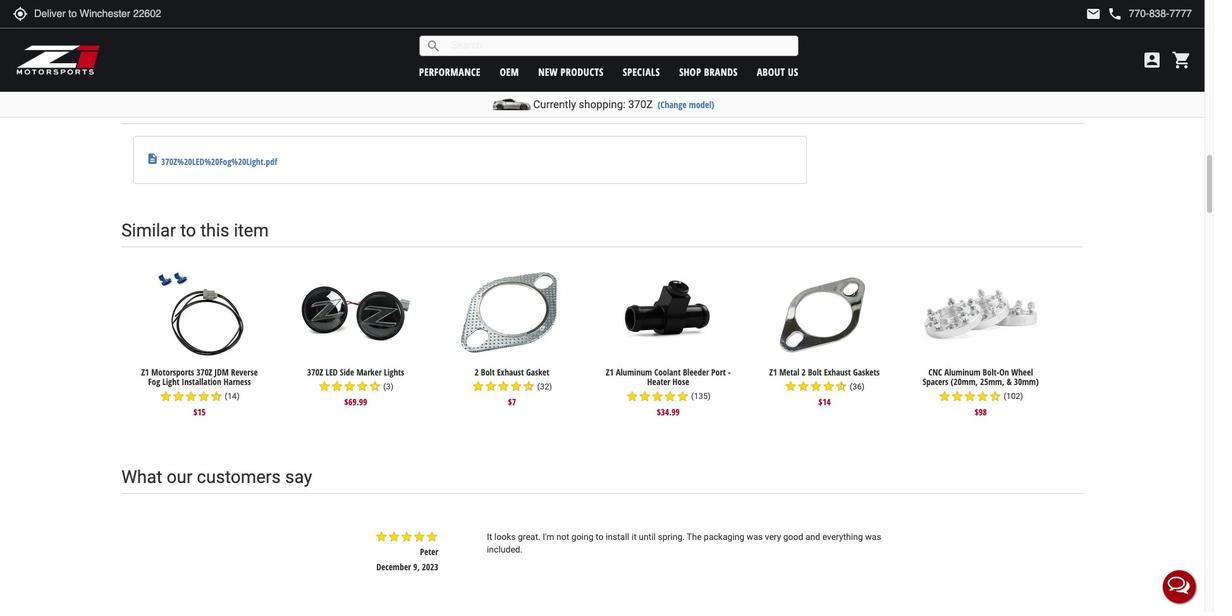 Task type: describe. For each thing, give the bounding box(es) containing it.
peter
[[420, 546, 439, 558]]

my_location
[[13, 6, 28, 22]]

port
[[712, 366, 726, 378]]

to inside it looks great. i'm not going to install it until spring. the packaging was very good and everything was included.
[[596, 532, 604, 543]]

installation for z1 motorsports 370z jdm reverse fog light installation harness star star star star star_half (14) $15
[[182, 376, 222, 388]]

fog for z1 motorsports 370z jdm reverse fog light installation harness star star star star star_half (14) $15
[[148, 376, 160, 388]]

wheel
[[1012, 366, 1034, 378]]

model)
[[689, 99, 715, 111]]

Search search field
[[441, 36, 798, 56]]

jdm for z1 motorsports 370z jdm reverse fog light installation harness star star star star star_half (14) $15
[[215, 366, 229, 378]]

new
[[539, 65, 558, 79]]

gtr
[[680, 8, 693, 20]]

on
[[1000, 366, 1010, 378]]

search
[[426, 38, 441, 53]]

shopping:
[[579, 98, 626, 111]]

z1 for z1 motorsports 370z jdm reverse fog light installation harness star star star star star_half (14) $15
[[141, 366, 149, 378]]

products
[[561, 65, 604, 79]]

370z for currently shopping: 370z (change model)
[[629, 98, 653, 111]]

everything
[[823, 532, 864, 543]]

performance link
[[419, 65, 481, 79]]

exhaust inside 2 bolt  exhaust gasket star star star star star_half (32) $7
[[497, 366, 524, 378]]

december
[[377, 562, 411, 574]]

z1 for z1 metal 2 bolt exhaust gaskets star star star star star_half (36) $14
[[770, 366, 778, 378]]

2 was from the left
[[866, 532, 882, 543]]

reverse for z1 motorsports 370z jdm reverse fog light installation harness
[[231, 8, 258, 20]]

motorsports for z1 motorsports 370z jdm reverse fog light installation harness star star star star star_half (14) $15
[[151, 366, 194, 378]]

new products
[[539, 65, 604, 79]]

reverse for z1 motorsports 370z jdm reverse fog light installation harness star star star star star_half (14) $15
[[231, 366, 258, 378]]

fog for z1 motorsports 370z jdm reverse fog light installation harness
[[148, 17, 160, 29]]

license
[[635, 17, 660, 29]]

new products link
[[539, 65, 604, 79]]

(change
[[658, 99, 687, 111]]

cnc aluminum bolt-on wheel spacers (20mm, 25mm, & 30mm) star star star star star_half (102) $98
[[923, 366, 1039, 418]]

bolt inside z1 metal 2 bolt exhaust gaskets star star star star star_half (36) $14
[[808, 366, 822, 378]]

great.
[[518, 532, 541, 543]]

25mm,
[[981, 376, 1005, 388]]

(135)
[[692, 392, 711, 401]]

(3) inside 370z led side marker lights star star star star star_half (3) $69.99
[[383, 382, 394, 391]]

led inside the "morimoto 370z xb led side marker lights"
[[361, 8, 373, 20]]

370z%20led%20fog%20light.pdf
[[161, 156, 277, 168]]

until
[[639, 532, 656, 543]]

description
[[146, 152, 159, 165]]

z1 for z1 motorsports 370z jdm reverse fog light installation harness
[[141, 8, 149, 20]]

g
[[668, 8, 672, 20]]

(3) inside star star star star star_half (3) $69.99
[[540, 23, 550, 33]]

1 / from the left
[[662, 8, 665, 20]]

metal
[[780, 366, 800, 378]]

0 vertical spatial this
[[229, 103, 250, 118]]

spacers
[[923, 376, 949, 388]]

about us
[[757, 65, 799, 79]]

-
[[728, 366, 731, 378]]

star star star star star (57)
[[941, 22, 1021, 34]]

packaging
[[704, 532, 745, 543]]

light for z1 motorsports 370z jdm reverse fog light installation harness
[[162, 17, 180, 29]]

xb inside the "morimoto 370z xb led side marker lights"
[[350, 8, 359, 20]]

2 inside z1 metal 2 bolt exhaust gaskets star star star star star_half (36) $14
[[802, 366, 806, 378]]

motorsports for z1 motorsports 370z jdm reverse fog light installation harness
[[151, 8, 194, 20]]

it looks great. i'm not going to install it until spring. the packaging was very good and everything was included.
[[487, 532, 882, 555]]

included.
[[487, 545, 523, 555]]

it
[[632, 532, 637, 543]]

say
[[285, 467, 312, 488]]

coolant
[[655, 366, 681, 378]]

lights inside the "morimoto 370z xb led side marker lights"
[[346, 17, 366, 29]]

heater
[[648, 376, 671, 388]]

gaskets
[[854, 366, 880, 378]]

good
[[784, 532, 804, 543]]

(32)
[[538, 382, 552, 391]]

30mm)
[[1015, 376, 1039, 388]]

shopping_cart
[[1172, 50, 1193, 70]]

specials link
[[623, 65, 660, 79]]

(14)
[[225, 392, 240, 401]]

manuals
[[159, 103, 207, 118]]

hose
[[673, 376, 690, 388]]

gasket
[[526, 366, 550, 378]]

and
[[806, 532, 821, 543]]

370z inside 370z led side marker lights star star star star star_half (3) $69.99
[[307, 366, 324, 378]]

$34.99
[[657, 406, 680, 418]]

harness for z1 motorsports 370z jdm reverse fog light installation harness star star star star star_half (14) $15
[[224, 376, 251, 388]]

install
[[606, 532, 630, 543]]

morimoto 370z xb led side marker lights
[[295, 8, 417, 29]]

marker inside the "morimoto 370z xb led side marker lights"
[[392, 8, 417, 20]]

what
[[121, 467, 162, 488]]

$15
[[193, 406, 206, 418]]

0 horizontal spatial to
[[180, 220, 196, 241]]

star_half inside star star star star star_half (3) $69.99
[[525, 22, 538, 34]]

the
[[687, 532, 702, 543]]

oem
[[500, 65, 519, 79]]

currently shopping: 370z (change model)
[[534, 98, 715, 111]]

z
[[656, 8, 660, 20]]

led inside morimoto z / g / gtr xb led license plate lights star star star star star_half (29) $25.60
[[706, 8, 719, 20]]

going
[[572, 532, 594, 543]]

install manuals for this item
[[121, 103, 278, 118]]

star star star star star_half (52)
[[785, 22, 865, 34]]

bolt inside 2 bolt  exhaust gasket star star star star star_half (32) $7
[[481, 366, 495, 378]]

370z led side marker lights star star star star star_half (3) $69.99
[[307, 366, 405, 408]]

account_box link
[[1140, 50, 1166, 70]]

i'm
[[543, 532, 555, 543]]

brands
[[705, 65, 738, 79]]

1 was from the left
[[747, 532, 763, 543]]

mail phone
[[1087, 6, 1123, 22]]

mail
[[1087, 6, 1102, 22]]

aluminum for &
[[945, 366, 981, 378]]

specials
[[623, 65, 660, 79]]

installation for z1 motorsports 370z jdm reverse fog light installation harness
[[182, 17, 222, 29]]

$69.99 inside star star star star star_half (3) $69.99
[[501, 38, 524, 50]]

shopping_cart link
[[1169, 50, 1193, 70]]

star star star star star peter december 9, 2023
[[375, 531, 439, 574]]

harness for z1 motorsports 370z jdm reverse fog light installation harness
[[224, 17, 251, 29]]



Task type: locate. For each thing, give the bounding box(es) containing it.
bolt left 'gasket'
[[481, 366, 495, 378]]

similar
[[121, 220, 176, 241]]

2 fog from the top
[[148, 376, 160, 388]]

0 horizontal spatial /
[[662, 8, 665, 20]]

370z inside z1 motorsports 370z jdm reverse fog light installation harness star star star star star_half (14) $15
[[196, 366, 213, 378]]

2 bolt from the left
[[808, 366, 822, 378]]

1 vertical spatial harness
[[224, 376, 251, 388]]

it
[[487, 532, 493, 543]]

installation inside z1 motorsports 370z jdm reverse fog light installation harness
[[182, 17, 222, 29]]

0 vertical spatial marker
[[392, 8, 417, 20]]

light
[[162, 17, 180, 29], [162, 376, 180, 388]]

1 vertical spatial marker
[[357, 366, 382, 378]]

1 vertical spatial reverse
[[231, 366, 258, 378]]

morimoto for morimoto z / g / gtr xb led license plate lights star star star star star_half (29) $25.60
[[619, 8, 654, 20]]

0 vertical spatial side
[[375, 8, 390, 20]]

370z
[[196, 8, 213, 20], [332, 8, 348, 20], [629, 98, 653, 111], [196, 366, 213, 378], [307, 366, 324, 378]]

/ right z
[[662, 8, 665, 20]]

bleeder
[[683, 366, 710, 378]]

(57)
[[1007, 23, 1021, 33]]

jdm inside z1 motorsports 370z jdm reverse fog light installation harness
[[215, 8, 229, 20]]

1 horizontal spatial bolt
[[808, 366, 822, 378]]

jdm for z1 motorsports 370z jdm reverse fog light installation harness
[[215, 8, 229, 20]]

0 horizontal spatial was
[[747, 532, 763, 543]]

$69.99 inside 370z led side marker lights star star star star star_half (3) $69.99
[[345, 396, 367, 408]]

(20mm,
[[951, 376, 979, 388]]

lights
[[346, 17, 366, 29], [682, 17, 702, 29], [384, 366, 405, 378]]

exhaust up (36)
[[825, 366, 851, 378]]

2 reverse from the top
[[231, 366, 258, 378]]

jdm inside z1 motorsports 370z jdm reverse fog light installation harness star star star star star_half (14) $15
[[215, 366, 229, 378]]

1 horizontal spatial exhaust
[[825, 366, 851, 378]]

(102)
[[1004, 392, 1024, 401]]

customers
[[197, 467, 281, 488]]

performance
[[419, 65, 481, 79]]

morimoto inside the "morimoto 370z xb led side marker lights"
[[295, 8, 330, 20]]

1 vertical spatial this
[[201, 220, 230, 241]]

1 vertical spatial installation
[[182, 376, 222, 388]]

oem link
[[500, 65, 519, 79]]

&
[[1007, 376, 1012, 388]]

harness inside z1 motorsports 370z jdm reverse fog light installation harness
[[224, 17, 251, 29]]

0 horizontal spatial exhaust
[[497, 366, 524, 378]]

$14
[[819, 396, 831, 408]]

aluminum inside the cnc aluminum bolt-on wheel spacers (20mm, 25mm, & 30mm) star star star star star_half (102) $98
[[945, 366, 981, 378]]

star_half inside 370z led side marker lights star star star star star_half (3) $69.99
[[369, 380, 381, 393]]

fog inside z1 motorsports 370z jdm reverse fog light installation harness
[[148, 17, 160, 29]]

0 horizontal spatial lights
[[346, 17, 366, 29]]

2 inside 2 bolt  exhaust gasket star star star star star_half (32) $7
[[475, 366, 479, 378]]

phone link
[[1108, 6, 1193, 22]]

/ right "g"
[[675, 8, 678, 20]]

spring.
[[658, 532, 685, 543]]

was right everything
[[866, 532, 882, 543]]

0 horizontal spatial $69.99
[[345, 396, 367, 408]]

z1 motorsports 370z jdm reverse fog light installation harness
[[141, 8, 258, 29]]

0 vertical spatial item
[[253, 103, 278, 118]]

1 horizontal spatial to
[[596, 532, 604, 543]]

bolt
[[481, 366, 495, 378], [808, 366, 822, 378]]

1 motorsports from the top
[[151, 8, 194, 20]]

z1 motorsports 370z jdm reverse fog light installation harness star star star star star_half (14) $15
[[141, 366, 258, 418]]

(52)
[[850, 23, 865, 33]]

star_half inside morimoto z / g / gtr xb led license plate lights star star star star star_half (29) $25.60
[[679, 31, 692, 44]]

about
[[757, 65, 786, 79]]

0 horizontal spatial 2
[[475, 366, 479, 378]]

what our customers say
[[121, 467, 312, 488]]

harness inside z1 motorsports 370z jdm reverse fog light installation harness star star star star star_half (14) $15
[[224, 376, 251, 388]]

1 vertical spatial (3)
[[383, 382, 394, 391]]

2 jdm from the top
[[215, 366, 229, 378]]

2023
[[422, 562, 439, 574]]

led inside 370z led side marker lights star star star star star_half (3) $69.99
[[326, 366, 338, 378]]

install
[[121, 103, 156, 118]]

lights inside morimoto z / g / gtr xb led license plate lights star star star star star_half (29) $25.60
[[682, 17, 702, 29]]

reverse inside z1 motorsports 370z jdm reverse fog light installation harness star star star star star_half (14) $15
[[231, 366, 258, 378]]

reverse inside z1 motorsports 370z jdm reverse fog light installation harness
[[231, 8, 258, 20]]

currently
[[534, 98, 576, 111]]

star_half inside 2 bolt  exhaust gasket star star star star star_half (32) $7
[[523, 380, 536, 393]]

z1 inside z1 motorsports 370z jdm reverse fog light installation harness star star star star star_half (14) $15
[[141, 366, 149, 378]]

1 harness from the top
[[224, 17, 251, 29]]

1 horizontal spatial was
[[866, 532, 882, 543]]

star_half inside z1 metal 2 bolt exhaust gaskets star star star star star_half (36) $14
[[836, 380, 848, 393]]

was
[[747, 532, 763, 543], [866, 532, 882, 543]]

0 horizontal spatial bolt
[[481, 366, 495, 378]]

to right similar
[[180, 220, 196, 241]]

(36)
[[850, 382, 865, 391]]

(change model) link
[[658, 99, 715, 111]]

star_half inside the cnc aluminum bolt-on wheel spacers (20mm, 25mm, & 30mm) star star star star star_half (102) $98
[[990, 390, 1002, 403]]

$25.60
[[657, 47, 680, 59]]

exhaust inside z1 metal 2 bolt exhaust gaskets star star star star star_half (36) $14
[[825, 366, 851, 378]]

xb inside morimoto z / g / gtr xb led license plate lights star star star star star_half (29) $25.60
[[696, 8, 704, 20]]

2 motorsports from the top
[[151, 366, 194, 378]]

mail link
[[1087, 6, 1102, 22]]

morimoto for morimoto 370z xb led side marker lights
[[295, 8, 330, 20]]

(29)
[[694, 33, 709, 43]]

0 vertical spatial fog
[[148, 17, 160, 29]]

370z inside z1 motorsports 370z jdm reverse fog light installation harness
[[196, 8, 213, 20]]

morimoto
[[295, 8, 330, 20], [619, 8, 654, 20]]

1 horizontal spatial (3)
[[540, 23, 550, 33]]

shop brands
[[680, 65, 738, 79]]

1 horizontal spatial aluminum
[[945, 366, 981, 378]]

2 horizontal spatial led
[[706, 8, 719, 20]]

installation inside z1 motorsports 370z jdm reverse fog light installation harness star star star star star_half (14) $15
[[182, 376, 222, 388]]

motorsports inside z1 motorsports 370z jdm reverse fog light installation harness star star star star star_half (14) $15
[[151, 366, 194, 378]]

1 horizontal spatial led
[[361, 8, 373, 20]]

bolt-
[[983, 366, 1000, 378]]

2 horizontal spatial lights
[[682, 17, 702, 29]]

2 2 from the left
[[802, 366, 806, 378]]

1 vertical spatial jdm
[[215, 366, 229, 378]]

1 vertical spatial to
[[596, 532, 604, 543]]

marker inside 370z led side marker lights star star star star star_half (3) $69.99
[[357, 366, 382, 378]]

2 right metal
[[802, 366, 806, 378]]

1 vertical spatial fog
[[148, 376, 160, 388]]

1 exhaust from the left
[[497, 366, 524, 378]]

0 vertical spatial (3)
[[540, 23, 550, 33]]

2 installation from the top
[[182, 376, 222, 388]]

z1 inside z1 motorsports 370z jdm reverse fog light installation harness
[[141, 8, 149, 20]]

1 aluminum from the left
[[616, 366, 652, 378]]

z1 motorsports logo image
[[16, 44, 101, 76]]

370z for z1 motorsports 370z jdm reverse fog light installation harness star star star star star_half (14) $15
[[196, 366, 213, 378]]

lights inside 370z led side marker lights star star star star star_half (3) $69.99
[[384, 366, 405, 378]]

aluminum inside z1 aluminum coolant bleeder port - heater hose star star star star star (135) $34.99
[[616, 366, 652, 378]]

0 vertical spatial reverse
[[231, 8, 258, 20]]

2 morimoto from the left
[[619, 8, 654, 20]]

1 light from the top
[[162, 17, 180, 29]]

2 exhaust from the left
[[825, 366, 851, 378]]

xb
[[350, 8, 359, 20], [696, 8, 704, 20]]

0 horizontal spatial aluminum
[[616, 366, 652, 378]]

aluminum left the coolant
[[616, 366, 652, 378]]

1 horizontal spatial marker
[[392, 8, 417, 20]]

star star star star star_half (3) $69.99
[[475, 22, 550, 50]]

(3)
[[540, 23, 550, 33], [383, 382, 394, 391]]

light for z1 motorsports 370z jdm reverse fog light installation harness star star star star star_half (14) $15
[[162, 376, 180, 388]]

star_half inside z1 motorsports 370z jdm reverse fog light installation harness star star star star star_half (14) $15
[[210, 390, 223, 403]]

side inside 370z led side marker lights star star star star star_half (3) $69.99
[[340, 366, 354, 378]]

1 horizontal spatial xb
[[696, 8, 704, 20]]

light inside z1 motorsports 370z jdm reverse fog light installation harness
[[162, 17, 180, 29]]

cnc
[[929, 366, 943, 378]]

1 horizontal spatial morimoto
[[619, 8, 654, 20]]

1 horizontal spatial /
[[675, 8, 678, 20]]

0 horizontal spatial led
[[326, 366, 338, 378]]

1 2 from the left
[[475, 366, 479, 378]]

similar to this item
[[121, 220, 269, 241]]

1 horizontal spatial side
[[375, 8, 390, 20]]

morimoto z / g / gtr xb led license plate lights star star star star star_half (29) $25.60
[[619, 8, 719, 59]]

$98
[[975, 406, 988, 418]]

installation
[[182, 17, 222, 29], [182, 376, 222, 388]]

0 vertical spatial motorsports
[[151, 8, 194, 20]]

about us link
[[757, 65, 799, 79]]

was left very
[[747, 532, 763, 543]]

1 vertical spatial light
[[162, 376, 180, 388]]

side inside the "morimoto 370z xb led side marker lights"
[[375, 8, 390, 20]]

0 horizontal spatial marker
[[357, 366, 382, 378]]

1 horizontal spatial lights
[[384, 366, 405, 378]]

2 light from the top
[[162, 376, 180, 388]]

z1 for z1 aluminum coolant bleeder port - heater hose star star star star star (135) $34.99
[[606, 366, 614, 378]]

1 vertical spatial item
[[234, 220, 269, 241]]

side
[[375, 8, 390, 20], [340, 366, 354, 378]]

0 vertical spatial installation
[[182, 17, 222, 29]]

exhaust left 'gasket'
[[497, 366, 524, 378]]

2 xb from the left
[[696, 8, 704, 20]]

1 horizontal spatial 2
[[802, 366, 806, 378]]

our
[[167, 467, 193, 488]]

0 vertical spatial jdm
[[215, 8, 229, 20]]

1 vertical spatial motorsports
[[151, 366, 194, 378]]

0 vertical spatial $69.99
[[501, 38, 524, 50]]

2 aluminum from the left
[[945, 366, 981, 378]]

aluminum right 'cnc'
[[945, 366, 981, 378]]

2 left 'gasket'
[[475, 366, 479, 378]]

370z for z1 motorsports 370z jdm reverse fog light installation harness
[[196, 8, 213, 20]]

star
[[475, 22, 487, 34], [487, 22, 500, 34], [500, 22, 513, 34], [513, 22, 525, 34], [785, 22, 798, 34], [798, 22, 810, 34], [810, 22, 823, 34], [823, 22, 836, 34], [941, 22, 954, 34], [954, 22, 967, 34], [967, 22, 979, 34], [979, 22, 992, 34], [992, 22, 1005, 34], [629, 31, 641, 44], [641, 31, 654, 44], [654, 31, 667, 44], [667, 31, 679, 44], [318, 380, 331, 393], [331, 380, 344, 393], [344, 380, 356, 393], [356, 380, 369, 393], [472, 380, 485, 393], [485, 380, 498, 393], [498, 380, 510, 393], [510, 380, 523, 393], [785, 380, 798, 393], [798, 380, 810, 393], [810, 380, 823, 393], [823, 380, 836, 393], [160, 390, 172, 403], [172, 390, 185, 403], [185, 390, 198, 403], [198, 390, 210, 403], [626, 390, 639, 403], [639, 390, 652, 403], [652, 390, 664, 403], [664, 390, 677, 403], [677, 390, 690, 403], [939, 390, 952, 403], [952, 390, 964, 403], [964, 390, 977, 403], [977, 390, 990, 403], [375, 531, 388, 544], [388, 531, 401, 544], [401, 531, 413, 544], [413, 531, 426, 544], [426, 531, 439, 544]]

0 vertical spatial harness
[[224, 17, 251, 29]]

very
[[765, 532, 782, 543]]

9,
[[414, 562, 420, 574]]

aluminum for star
[[616, 366, 652, 378]]

1 bolt from the left
[[481, 366, 495, 378]]

370z inside the "morimoto 370z xb led side marker lights"
[[332, 8, 348, 20]]

bolt right metal
[[808, 366, 822, 378]]

1 fog from the top
[[148, 17, 160, 29]]

plate
[[662, 17, 680, 29]]

z1 inside z1 aluminum coolant bleeder port - heater hose star star star star star (135) $34.99
[[606, 366, 614, 378]]

fog
[[148, 17, 160, 29], [148, 376, 160, 388]]

1 vertical spatial $69.99
[[345, 396, 367, 408]]

for
[[210, 103, 226, 118]]

description 370z%20led%20fog%20light.pdf
[[146, 152, 277, 168]]

0 vertical spatial light
[[162, 17, 180, 29]]

0 vertical spatial to
[[180, 220, 196, 241]]

z1 aluminum coolant bleeder port - heater hose star star star star star (135) $34.99
[[606, 366, 731, 418]]

1 vertical spatial side
[[340, 366, 354, 378]]

motorsports inside z1 motorsports 370z jdm reverse fog light installation harness
[[151, 8, 194, 20]]

$69.99
[[501, 38, 524, 50], [345, 396, 367, 408]]

0 horizontal spatial xb
[[350, 8, 359, 20]]

1 installation from the top
[[182, 17, 222, 29]]

z1 metal 2 bolt exhaust gaskets star star star star star_half (36) $14
[[770, 366, 880, 408]]

1 reverse from the top
[[231, 8, 258, 20]]

1 xb from the left
[[350, 8, 359, 20]]

z1 inside z1 metal 2 bolt exhaust gaskets star star star star star_half (36) $14
[[770, 366, 778, 378]]

to right 'going'
[[596, 532, 604, 543]]

1 horizontal spatial $69.99
[[501, 38, 524, 50]]

morimoto inside morimoto z / g / gtr xb led license plate lights star star star star star_half (29) $25.60
[[619, 8, 654, 20]]

light inside z1 motorsports 370z jdm reverse fog light installation harness star star star star star_half (14) $15
[[162, 376, 180, 388]]

2 harness from the top
[[224, 376, 251, 388]]

1 jdm from the top
[[215, 8, 229, 20]]

star_half
[[525, 22, 538, 34], [836, 22, 848, 34], [679, 31, 692, 44], [369, 380, 381, 393], [523, 380, 536, 393], [836, 380, 848, 393], [210, 390, 223, 403], [990, 390, 1002, 403]]

2 / from the left
[[675, 8, 678, 20]]

phone
[[1108, 6, 1123, 22]]

0 horizontal spatial side
[[340, 366, 354, 378]]

fog inside z1 motorsports 370z jdm reverse fog light installation harness star star star star star_half (14) $15
[[148, 376, 160, 388]]

1 morimoto from the left
[[295, 8, 330, 20]]

harness
[[224, 17, 251, 29], [224, 376, 251, 388]]

0 horizontal spatial morimoto
[[295, 8, 330, 20]]

0 horizontal spatial (3)
[[383, 382, 394, 391]]



Task type: vqa. For each thing, say whether or not it's contained in the screenshot.


